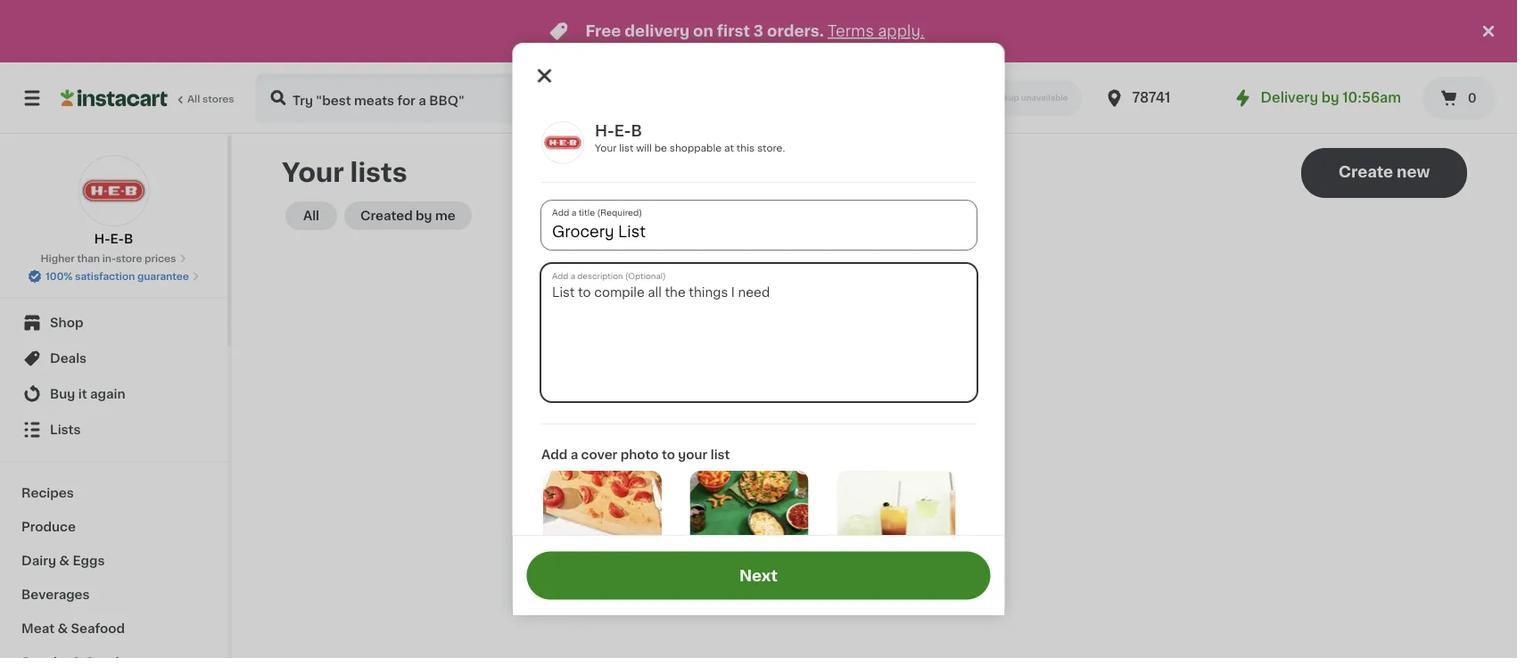 Task type: vqa. For each thing, say whether or not it's contained in the screenshot.
to at the bottom left of the page
yes



Task type: locate. For each thing, give the bounding box(es) containing it.
h-e-b logo image
[[541, 121, 584, 164], [78, 155, 149, 227]]

all inside button
[[303, 210, 320, 222]]

new
[[1398, 165, 1431, 180]]

list_add_items dialog
[[513, 43, 1005, 659]]

deals
[[50, 352, 87, 365]]

higher than in-store prices link
[[41, 252, 187, 266]]

all stores
[[187, 94, 234, 104]]

Add a title (Required) text field
[[541, 201, 977, 250]]

1 horizontal spatial b
[[631, 124, 642, 139]]

0 vertical spatial by
[[1322, 91, 1340, 104]]

1 horizontal spatial h-e-b logo image
[[541, 121, 584, 164]]

add
[[541, 449, 567, 461]]

dairy & eggs
[[21, 555, 105, 568]]

1 vertical spatial b
[[124, 233, 133, 245]]

h-
[[595, 124, 614, 139], [94, 233, 110, 245]]

e- inside h-e-b your list will be shoppable at this store.
[[614, 124, 631, 139]]

all button
[[286, 202, 337, 230]]

1 horizontal spatial all
[[303, 210, 320, 222]]

h- inside h-e-b your list will be shoppable at this store.
[[595, 124, 614, 139]]

& for meat
[[58, 623, 68, 635]]

1 horizontal spatial your
[[595, 143, 617, 153]]

a
[[570, 449, 578, 461], [885, 491, 894, 506]]

list
[[619, 143, 634, 153], [710, 449, 730, 461], [898, 491, 922, 506]]

your up all button
[[282, 160, 344, 186]]

by left the me at the top left of the page
[[416, 210, 432, 222]]

e-
[[614, 124, 631, 139], [110, 233, 124, 245]]

1 horizontal spatial list
[[710, 449, 730, 461]]

1 vertical spatial e-
[[110, 233, 124, 245]]

b inside h-e-b your list will be shoppable at this store.
[[631, 124, 642, 139]]

your inside h-e-b your list will be shoppable at this store.
[[595, 143, 617, 153]]

by
[[1322, 91, 1340, 104], [416, 210, 432, 222]]

limited time offer region
[[0, 0, 1479, 62]]

all for all stores
[[187, 94, 200, 104]]

1 horizontal spatial e-
[[614, 124, 631, 139]]

&
[[59, 555, 70, 568], [58, 623, 68, 635]]

by inside the created by me "button"
[[416, 210, 432, 222]]

1 horizontal spatial h-
[[595, 124, 614, 139]]

0 vertical spatial b
[[631, 124, 642, 139]]

on
[[693, 24, 714, 39]]

0 horizontal spatial h-
[[94, 233, 110, 245]]

1 vertical spatial by
[[416, 210, 432, 222]]

free
[[586, 24, 621, 39]]

to
[[662, 449, 675, 461]]

beverages
[[21, 589, 90, 601]]

100% satisfaction guarantee
[[46, 272, 189, 282]]

create
[[1339, 165, 1394, 180], [828, 491, 881, 506]]

0 vertical spatial list
[[619, 143, 634, 153]]

0 vertical spatial &
[[59, 555, 70, 568]]

0 horizontal spatial list
[[619, 143, 634, 153]]

lists
[[350, 160, 407, 186]]

higher
[[41, 254, 75, 264]]

1 vertical spatial create
[[828, 491, 881, 506]]

& right meat
[[58, 623, 68, 635]]

all
[[187, 94, 200, 104], [303, 210, 320, 222]]

h- for h-e-b your list will be shoppable at this store.
[[595, 124, 614, 139]]

0 vertical spatial create
[[1339, 165, 1394, 180]]

apply.
[[878, 24, 925, 39]]

2 vertical spatial list
[[898, 491, 922, 506]]

0 vertical spatial a
[[570, 449, 578, 461]]

100%
[[46, 272, 73, 282]]

0 vertical spatial all
[[187, 94, 200, 104]]

100% satisfaction guarantee button
[[28, 266, 200, 284]]

0 horizontal spatial h-e-b logo image
[[78, 155, 149, 227]]

h-e-b your list will be shoppable at this store.
[[595, 124, 785, 153]]

b for h-e-b
[[124, 233, 133, 245]]

satisfaction
[[75, 272, 135, 282]]

1 horizontal spatial create
[[1339, 165, 1394, 180]]

again
[[90, 388, 126, 401]]

a inside "dialog"
[[570, 449, 578, 461]]

create a list
[[828, 491, 922, 506]]

all left the stores
[[187, 94, 200, 104]]

0 horizontal spatial a
[[570, 449, 578, 461]]

0 vertical spatial e-
[[614, 124, 631, 139]]

create inside button
[[1339, 165, 1394, 180]]

b up store on the top left of the page
[[124, 233, 133, 245]]

None search field
[[255, 73, 811, 123]]

all down your lists
[[303, 210, 320, 222]]

produce
[[21, 521, 76, 534]]

1 horizontal spatial a
[[885, 491, 894, 506]]

3
[[754, 24, 764, 39]]

b up will
[[631, 124, 642, 139]]

0 vertical spatial your
[[595, 143, 617, 153]]

0 horizontal spatial e-
[[110, 233, 124, 245]]

1 vertical spatial h-
[[94, 233, 110, 245]]

h-e-b logo image up h-e-b at the left of the page
[[78, 155, 149, 227]]

buy it again
[[50, 388, 126, 401]]

1 vertical spatial a
[[885, 491, 894, 506]]

first
[[717, 24, 750, 39]]

by right delivery
[[1322, 91, 1340, 104]]

eggs
[[73, 555, 105, 568]]

a for cover
[[570, 449, 578, 461]]

0 horizontal spatial create
[[828, 491, 881, 506]]

meat & seafood
[[21, 623, 125, 635]]

e- for h-e-b your list will be shoppable at this store.
[[614, 124, 631, 139]]

0 horizontal spatial your
[[282, 160, 344, 186]]

b
[[631, 124, 642, 139], [124, 233, 133, 245]]

1 vertical spatial all
[[303, 210, 320, 222]]

your
[[595, 143, 617, 153], [282, 160, 344, 186]]

h-e-b logo image left will
[[541, 121, 584, 164]]

0 horizontal spatial all
[[187, 94, 200, 104]]

& left eggs
[[59, 555, 70, 568]]

list inside h-e-b your list will be shoppable at this store.
[[619, 143, 634, 153]]

1 vertical spatial &
[[58, 623, 68, 635]]

78741 button
[[1104, 73, 1211, 123]]

h-e-b logo image inside list_add_items "dialog"
[[541, 121, 584, 164]]

your left will
[[595, 143, 617, 153]]

h-e-b link
[[78, 155, 149, 248]]

1 horizontal spatial by
[[1322, 91, 1340, 104]]

store.
[[757, 143, 785, 153]]

create new button
[[1302, 148, 1468, 198]]

this
[[736, 143, 755, 153]]

by inside delivery by 10:56am "link"
[[1322, 91, 1340, 104]]

meat & seafood link
[[11, 612, 217, 646]]

a bulb of garlic, a bowl of salt, a bowl of pepper, a bowl of cut celery. image
[[690, 567, 809, 653]]

0 vertical spatial h-
[[595, 124, 614, 139]]

0 horizontal spatial b
[[124, 233, 133, 245]]

created by me button
[[344, 202, 472, 230]]

shop link
[[11, 305, 217, 341]]

create for create new
[[1339, 165, 1394, 180]]

shoppable
[[669, 143, 722, 153]]

0 horizontal spatial by
[[416, 210, 432, 222]]

higher than in-store prices
[[41, 254, 176, 264]]

lists
[[50, 424, 81, 436]]



Task type: describe. For each thing, give the bounding box(es) containing it.
created by me
[[361, 210, 456, 222]]

all for all
[[303, 210, 320, 222]]

List to compile all the things I need text field
[[541, 264, 977, 402]]

b for h-e-b your list will be shoppable at this store.
[[631, 124, 642, 139]]

buy
[[50, 388, 75, 401]]

0 button
[[1423, 77, 1497, 120]]

h- for h-e-b
[[94, 233, 110, 245]]

recipes
[[21, 487, 74, 500]]

in-
[[102, 254, 116, 264]]

a roll of paper towels, a person holding a spray bottle of blue cleaning solution, and a sponge. image
[[543, 567, 662, 653]]

recipes link
[[11, 477, 217, 510]]

e- for h-e-b
[[110, 233, 124, 245]]

create new
[[1339, 165, 1431, 180]]

a table wtih assorted snacks and drinks. image
[[690, 471, 809, 557]]

h-e-b
[[94, 233, 133, 245]]

add a cover photo to your list
[[541, 449, 730, 461]]

your
[[678, 449, 707, 461]]

me
[[435, 210, 456, 222]]

photo
[[620, 449, 659, 461]]

create a list link
[[828, 489, 922, 509]]

dairy
[[21, 555, 56, 568]]

will
[[636, 143, 652, 153]]

shop
[[50, 317, 83, 329]]

by for delivery
[[1322, 91, 1340, 104]]

stores
[[202, 94, 234, 104]]

produce link
[[11, 510, 217, 544]]

prices
[[145, 254, 176, 264]]

buy it again link
[[11, 377, 217, 412]]

0
[[1469, 92, 1477, 104]]

meat
[[21, 623, 54, 635]]

guarantee
[[137, 272, 189, 282]]

deals link
[[11, 341, 217, 377]]

terms
[[828, 24, 875, 39]]

be
[[654, 143, 667, 153]]

seafood
[[71, 623, 125, 635]]

cover
[[581, 449, 617, 461]]

delivery
[[625, 24, 690, 39]]

your lists
[[282, 160, 407, 186]]

an assortment of glasses increasing in height with various cocktails. image
[[837, 471, 956, 557]]

next
[[740, 568, 778, 584]]

next button
[[527, 552, 991, 600]]

1 vertical spatial list
[[710, 449, 730, 461]]

1 vertical spatial your
[[282, 160, 344, 186]]

delivery by 10:56am
[[1261, 91, 1402, 104]]

& for dairy
[[59, 555, 70, 568]]

free delivery on first 3 orders. terms apply.
[[586, 24, 925, 39]]

orders.
[[767, 24, 824, 39]]

a person holding a tomato and a grocery bag with a baguette and vegetables. image
[[837, 567, 956, 653]]

delivery
[[1261, 91, 1319, 104]]

a for list
[[885, 491, 894, 506]]

by for created
[[416, 210, 432, 222]]

beverages link
[[11, 578, 217, 612]]

terms apply. link
[[828, 24, 925, 39]]

at
[[724, 143, 734, 153]]

10:56am
[[1343, 91, 1402, 104]]

78741
[[1133, 91, 1171, 104]]

2 horizontal spatial list
[[898, 491, 922, 506]]

it
[[78, 388, 87, 401]]

than
[[77, 254, 100, 264]]

create for create a list
[[828, 491, 881, 506]]

store
[[116, 254, 142, 264]]

dairy & eggs link
[[11, 544, 217, 578]]

all stores link
[[61, 73, 236, 123]]

instacart logo image
[[61, 87, 168, 109]]

delivery by 10:56am link
[[1233, 87, 1402, 109]]

a wooden cutting board and knife, and a few sliced tomatoes and two whole tomatoes. image
[[543, 471, 662, 557]]

lists link
[[11, 412, 217, 448]]

created
[[361, 210, 413, 222]]



